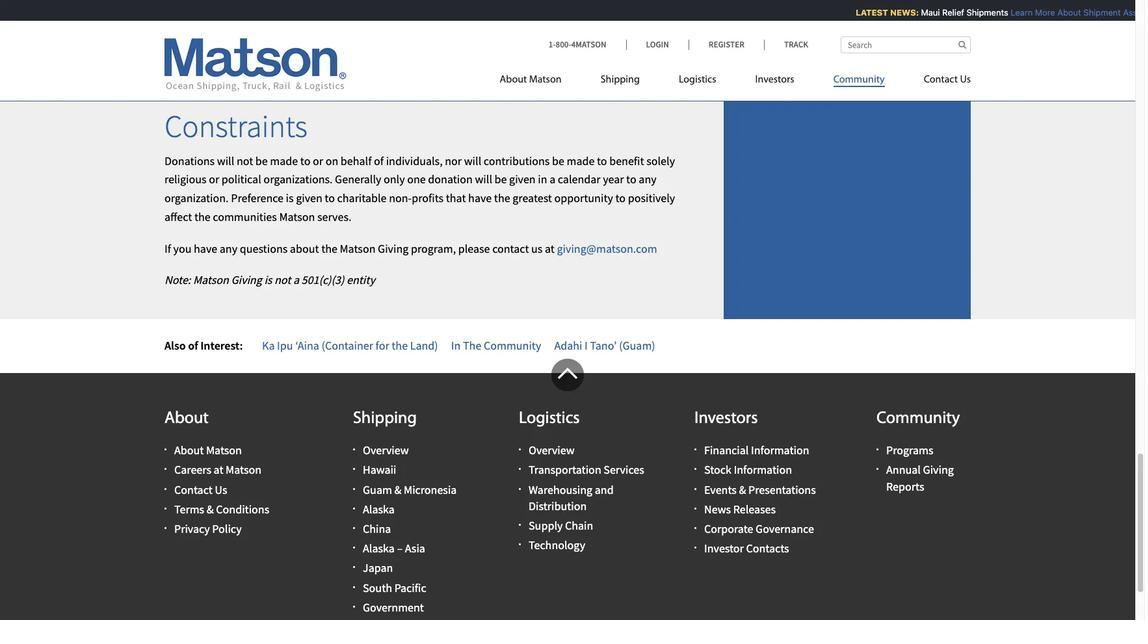 Task type: vqa. For each thing, say whether or not it's contained in the screenshot.
Flag
no



Task type: locate. For each thing, give the bounding box(es) containing it.
contact down search "search field"
[[924, 75, 958, 85]]

shipping inside "shipping" link
[[601, 75, 640, 85]]

0 horizontal spatial for
[[376, 338, 389, 353]]

1 overview from the left
[[363, 443, 409, 458]]

year
[[603, 172, 624, 187]]

1 vertical spatial please
[[458, 241, 490, 256]]

0 horizontal spatial shipping
[[353, 410, 417, 428]]

2 horizontal spatial be
[[552, 153, 565, 168]]

the left the land)
[[392, 338, 408, 353]]

1 vertical spatial any
[[220, 241, 237, 256]]

in down this
[[423, 59, 433, 74]]

the right about
[[321, 241, 338, 256]]

community right the
[[484, 338, 541, 353]]

overview for transportation
[[529, 443, 575, 458]]

donations
[[165, 153, 215, 168]]

information up events & presentations link on the bottom of the page
[[734, 463, 792, 478]]

contact us link
[[905, 68, 971, 95], [174, 482, 227, 497]]

None search field
[[841, 36, 971, 53]]

logistics inside top menu navigation
[[679, 75, 716, 85]]

email
[[450, 59, 477, 74]]

or up organization.
[[209, 172, 219, 187]]

please up application.
[[281, 59, 313, 74]]

made
[[270, 153, 298, 168], [567, 153, 595, 168]]

programs link
[[887, 443, 934, 458]]

if you have any questions about the matson giving program, please contact us at giving@matson.com
[[165, 241, 657, 256]]

guam
[[363, 482, 392, 497]]

matson up entity
[[340, 241, 376, 256]]

1 vertical spatial in
[[538, 172, 547, 187]]

is
[[286, 191, 294, 206], [264, 273, 272, 288]]

overview up transportation
[[529, 443, 575, 458]]

1 vertical spatial investors
[[695, 410, 758, 428]]

matson inside top menu navigation
[[529, 75, 562, 85]]

& up privacy policy link
[[207, 502, 214, 517]]

1 horizontal spatial for
[[601, 40, 614, 55]]

in
[[165, 59, 174, 74], [451, 338, 461, 353]]

not up political
[[237, 153, 253, 168]]

0 vertical spatial of
[[374, 153, 384, 168]]

1 vertical spatial shipping
[[353, 410, 417, 428]]

0 horizontal spatial about matson link
[[174, 443, 242, 458]]

0 horizontal spatial or
[[209, 172, 219, 187]]

0 horizontal spatial please
[[281, 59, 313, 74]]

about matson link down "may"
[[500, 68, 581, 95]]

financial information link
[[704, 443, 809, 458]]

about
[[1053, 7, 1077, 18], [500, 75, 527, 85], [165, 410, 209, 428], [174, 443, 204, 458]]

about for about matson
[[500, 75, 527, 85]]

track
[[784, 39, 808, 50]]

news
[[704, 502, 731, 517]]

0 horizontal spatial in
[[165, 59, 174, 74]]

positively
[[628, 191, 675, 206]]

for right (container
[[376, 338, 389, 353]]

1 vertical spatial giving
[[231, 273, 262, 288]]

at right careers
[[214, 463, 223, 478]]

0 horizontal spatial at
[[214, 463, 223, 478]]

entity
[[347, 273, 375, 288]]

about for about
[[165, 410, 209, 428]]

an left exception.
[[617, 40, 629, 55]]

giving left program, at left top
[[378, 241, 409, 256]]

footer
[[0, 359, 1136, 621]]

1 horizontal spatial an
[[617, 40, 629, 55]]

serves.
[[317, 209, 351, 224]]

generally
[[335, 172, 381, 187]]

be up calendar
[[552, 153, 565, 168]]

0 vertical spatial us
[[960, 75, 971, 85]]

note: matson giving is not a 501(c)(3) entity
[[165, 273, 375, 288]]

community down search "search field"
[[834, 75, 885, 85]]

Search search field
[[841, 36, 971, 53]]

giving@matson.com link down "opportunity"
[[557, 241, 657, 256]]

1 vertical spatial given
[[296, 191, 322, 206]]

login
[[646, 39, 669, 50]]

1 vertical spatial not
[[274, 273, 291, 288]]

at right us
[[545, 241, 555, 256]]

1 vertical spatial alaska
[[363, 541, 395, 556]]

and
[[595, 482, 614, 497]]

1 vertical spatial an
[[435, 59, 447, 74]]

1 vertical spatial contact
[[174, 482, 213, 497]]

have right you
[[194, 241, 217, 256]]

matson up about
[[279, 209, 315, 224]]

is down questions
[[264, 273, 272, 288]]

contact inside top menu navigation
[[924, 75, 958, 85]]

donations will not be made to or on behalf of individuals, nor will contributions be made to benefit solely religious or political organizations. generally only one donation will be given in a calendar year to any organization. preference is given to charitable non-profits that have the greatest opportunity to positively affect the communities matson serves.
[[165, 153, 675, 224]]

religious
[[165, 172, 207, 187]]

1 vertical spatial logistics
[[519, 410, 580, 428]]

0 vertical spatial giving@matson.com link
[[530, 59, 630, 74]]

1 horizontal spatial shipping
[[601, 75, 640, 85]]

stock
[[704, 463, 732, 478]]

1 horizontal spatial in
[[538, 172, 547, 187]]

2 vertical spatial giving
[[923, 463, 954, 478]]

1 vertical spatial have
[[194, 241, 217, 256]]

about matson careers at matson contact us terms & conditions privacy policy
[[174, 443, 269, 537]]

contact down careers
[[174, 482, 213, 497]]

a left 501(c)(3)
[[293, 273, 299, 288]]

to inside urgent, unanticipated opportunities which fall outside this timing framework may qualify for an exception. in these circumstances, please describe the situation in an email to staff  at
[[479, 59, 489, 74]]

2 horizontal spatial giving
[[923, 463, 954, 478]]

1 horizontal spatial of
[[374, 153, 384, 168]]

& inside the overview hawaii guam & micronesia alaska china alaska – asia japan south pacific government
[[394, 482, 402, 497]]

0 vertical spatial logistics
[[679, 75, 716, 85]]

1 horizontal spatial contact
[[924, 75, 958, 85]]

1-800-4matson
[[549, 39, 607, 50]]

giving@matson.com link for after submitting your online application.
[[530, 59, 630, 74]]

0 vertical spatial contact us link
[[905, 68, 971, 95]]

backtop image
[[552, 359, 584, 392]]

in left the
[[451, 338, 461, 353]]

hawaii
[[363, 463, 396, 478]]

0 horizontal spatial in
[[423, 59, 433, 74]]

1 overview link from the left
[[363, 443, 409, 458]]

0 vertical spatial giving
[[378, 241, 409, 256]]

1 horizontal spatial any
[[639, 172, 657, 187]]

2 overview from the left
[[529, 443, 575, 458]]

2 vertical spatial community
[[877, 410, 960, 428]]

0 vertical spatial an
[[617, 40, 629, 55]]

0 vertical spatial shipping
[[601, 75, 640, 85]]

shipping link
[[581, 68, 659, 95]]

urgent,
[[165, 40, 201, 55]]

2 alaska from the top
[[363, 541, 395, 556]]

framework
[[486, 40, 539, 55]]

about inside about matson careers at matson contact us terms & conditions privacy policy
[[174, 443, 204, 458]]

information
[[751, 443, 809, 458], [734, 463, 792, 478]]

0 horizontal spatial of
[[188, 338, 198, 353]]

technology
[[529, 538, 585, 553]]

shipping inside footer
[[353, 410, 417, 428]]

logistics inside footer
[[519, 410, 580, 428]]

is inside donations will not be made to or on behalf of individuals, nor will contributions be made to benefit solely religious or political organizations. generally only one donation will be given in a calendar year to any organization. preference is given to charitable non-profits that have the greatest opportunity to positively affect the communities matson serves.
[[286, 191, 294, 206]]

2 overview link from the left
[[529, 443, 575, 458]]

have right that
[[468, 191, 492, 206]]

0 horizontal spatial have
[[194, 241, 217, 256]]

investors
[[755, 75, 795, 85], [695, 410, 758, 428]]

non-
[[389, 191, 412, 206]]

have
[[468, 191, 492, 206], [194, 241, 217, 256]]

0 vertical spatial have
[[468, 191, 492, 206]]

profits
[[412, 191, 444, 206]]

overview link up transportation
[[529, 443, 575, 458]]

investors inside top menu navigation
[[755, 75, 795, 85]]

any up positively
[[639, 172, 657, 187]]

investors up financial
[[695, 410, 758, 428]]

or left on
[[313, 153, 323, 168]]

giving@matson.com link
[[530, 59, 630, 74], [557, 241, 657, 256]]

is down organizations. on the left
[[286, 191, 294, 206]]

2 horizontal spatial &
[[739, 482, 746, 497]]

organization.
[[165, 191, 229, 206]]

1 alaska from the top
[[363, 502, 395, 517]]

in left these
[[165, 59, 174, 74]]

1-
[[549, 39, 556, 50]]

shipping down after
[[601, 75, 640, 85]]

giving down questions
[[231, 273, 262, 288]]

0 vertical spatial not
[[237, 153, 253, 168]]

opportunity
[[554, 191, 613, 206]]

1 vertical spatial of
[[188, 338, 198, 353]]

community up the programs link on the bottom of page
[[877, 410, 960, 428]]

0 vertical spatial investors
[[755, 75, 795, 85]]

to left 'staff'
[[479, 59, 489, 74]]

0 vertical spatial in
[[423, 59, 433, 74]]

giving down programs
[[923, 463, 954, 478]]

given down organizations. on the left
[[296, 191, 322, 206]]

warehousing
[[529, 482, 593, 497]]

1 vertical spatial about matson link
[[174, 443, 242, 458]]

this
[[431, 40, 449, 55]]

1 horizontal spatial overview link
[[529, 443, 575, 458]]

giving@matson.com down qualify
[[530, 59, 630, 74]]

0 horizontal spatial logistics
[[519, 410, 580, 428]]

1 vertical spatial at
[[214, 463, 223, 478]]

1 horizontal spatial is
[[286, 191, 294, 206]]

0 vertical spatial any
[[639, 172, 657, 187]]

of inside donations will not be made to or on behalf of individuals, nor will contributions be made to benefit solely religious or political organizations. generally only one donation will be given in a calendar year to any organization. preference is given to charitable non-profits that have the greatest opportunity to positively affect the communities matson serves.
[[374, 153, 384, 168]]

an down this
[[435, 59, 447, 74]]

1 horizontal spatial in
[[451, 338, 461, 353]]

1 vertical spatial for
[[376, 338, 389, 353]]

be down contributions
[[495, 172, 507, 187]]

not down questions
[[274, 273, 291, 288]]

& inside financial information stock information events & presentations news releases corporate governance investor contacts
[[739, 482, 746, 497]]

1 horizontal spatial &
[[394, 482, 402, 497]]

1 horizontal spatial us
[[960, 75, 971, 85]]

to right the year
[[626, 172, 637, 187]]

& right guam
[[394, 482, 402, 497]]

1 horizontal spatial have
[[468, 191, 492, 206]]

questions
[[240, 241, 288, 256]]

2 made from the left
[[567, 153, 595, 168]]

1 horizontal spatial at
[[545, 241, 555, 256]]

fall
[[375, 40, 390, 55]]

logistics down backtop image
[[519, 410, 580, 428]]

investor
[[704, 541, 744, 556]]

china
[[363, 522, 391, 537]]

1 vertical spatial information
[[734, 463, 792, 478]]

to
[[479, 59, 489, 74], [300, 153, 311, 168], [597, 153, 607, 168], [626, 172, 637, 187], [325, 191, 335, 206], [616, 191, 626, 206]]

us inside top menu navigation
[[960, 75, 971, 85]]

0 horizontal spatial made
[[270, 153, 298, 168]]

greatest
[[513, 191, 552, 206]]

0 horizontal spatial us
[[215, 482, 227, 497]]

about matson link for "shipping" link
[[500, 68, 581, 95]]

alaska
[[363, 502, 395, 517], [363, 541, 395, 556]]

1 horizontal spatial made
[[567, 153, 595, 168]]

matson down "may"
[[529, 75, 562, 85]]

more
[[1030, 7, 1051, 18]]

1 horizontal spatial not
[[274, 273, 291, 288]]

information up stock information link
[[751, 443, 809, 458]]

about
[[290, 241, 319, 256]]

contact us link down careers
[[174, 482, 227, 497]]

a left calendar
[[550, 172, 556, 187]]

search image
[[959, 40, 967, 49]]

0 vertical spatial alaska
[[363, 502, 395, 517]]

be up political
[[256, 153, 268, 168]]

0 vertical spatial please
[[281, 59, 313, 74]]

giving inside programs annual giving reports
[[923, 463, 954, 478]]

learn
[[1006, 7, 1028, 18]]

will
[[217, 153, 234, 168], [464, 153, 481, 168], [475, 172, 492, 187]]

1 horizontal spatial logistics
[[679, 75, 716, 85]]

1 horizontal spatial given
[[509, 172, 536, 187]]

0 vertical spatial contact
[[924, 75, 958, 85]]

us down search icon
[[960, 75, 971, 85]]

privacy
[[174, 522, 210, 537]]

south pacific link
[[363, 581, 426, 596]]

community inside top menu navigation
[[834, 75, 885, 85]]

overview link up "hawaii" link
[[363, 443, 409, 458]]

online
[[245, 77, 275, 92]]

adahi
[[554, 338, 582, 353]]

giving for note: matson giving is not a 501(c)(3) entity
[[231, 273, 262, 288]]

made up calendar
[[567, 153, 595, 168]]

contact us link down search icon
[[905, 68, 971, 95]]

0 vertical spatial is
[[286, 191, 294, 206]]

financial
[[704, 443, 749, 458]]

which
[[343, 40, 373, 55]]

0 horizontal spatial overview
[[363, 443, 409, 458]]

overview inside the overview hawaii guam & micronesia alaska china alaska – asia japan south pacific government
[[363, 443, 409, 458]]

any left questions
[[220, 241, 237, 256]]

the down which
[[359, 59, 375, 74]]

distribution
[[529, 499, 587, 514]]

logistics down register link
[[679, 75, 716, 85]]

community
[[834, 75, 885, 85], [484, 338, 541, 353], [877, 410, 960, 428]]

or
[[313, 153, 323, 168], [209, 172, 219, 187]]

alaska down guam
[[363, 502, 395, 517]]

1 vertical spatial a
[[293, 273, 299, 288]]

giving@matson.com down "opportunity"
[[557, 241, 657, 256]]

0 horizontal spatial contact
[[174, 482, 213, 497]]

in up greatest at the top left of page
[[538, 172, 547, 187]]

investors down track link on the top
[[755, 75, 795, 85]]

shipment
[[1079, 7, 1116, 18]]

of right 'also'
[[188, 338, 198, 353]]

0 vertical spatial in
[[165, 59, 174, 74]]

1 horizontal spatial giving
[[378, 241, 409, 256]]

0 horizontal spatial not
[[237, 153, 253, 168]]

the down organization.
[[194, 209, 211, 224]]

the
[[359, 59, 375, 74], [494, 191, 510, 206], [194, 209, 211, 224], [321, 241, 338, 256], [392, 338, 408, 353]]

1 vertical spatial contact us link
[[174, 482, 227, 497]]

& up news releases link
[[739, 482, 746, 497]]

about matson link up careers at matson link
[[174, 443, 242, 458]]

0 vertical spatial a
[[550, 172, 556, 187]]

overview link for logistics
[[529, 443, 575, 458]]

overview up "hawaii" link
[[363, 443, 409, 458]]

us up terms & conditions link
[[215, 482, 227, 497]]

0 vertical spatial at
[[545, 241, 555, 256]]

0 horizontal spatial a
[[293, 273, 299, 288]]

to down the year
[[616, 191, 626, 206]]

section
[[708, 0, 987, 320]]

1 made from the left
[[270, 153, 298, 168]]

application.
[[278, 77, 336, 92]]

1 vertical spatial in
[[451, 338, 461, 353]]

alaska up japan
[[363, 541, 395, 556]]

top menu navigation
[[500, 68, 971, 95]]

0 horizontal spatial &
[[207, 502, 214, 517]]

please
[[281, 59, 313, 74], [458, 241, 490, 256]]

individuals,
[[386, 153, 443, 168]]

in the community link
[[451, 338, 541, 353]]

giving@matson.com link down qualify
[[530, 59, 630, 74]]

made up organizations. on the left
[[270, 153, 298, 168]]

&
[[394, 482, 402, 497], [739, 482, 746, 497], [207, 502, 214, 517]]

interest:
[[201, 338, 243, 353]]

be
[[256, 153, 268, 168], [552, 153, 565, 168], [495, 172, 507, 187]]

0 vertical spatial about matson link
[[500, 68, 581, 95]]

given down contributions
[[509, 172, 536, 187]]

corporate governance link
[[704, 522, 814, 537]]

for right qualify
[[601, 40, 614, 55]]

about matson link
[[500, 68, 581, 95], [174, 443, 242, 458]]

0 horizontal spatial giving
[[231, 273, 262, 288]]

only
[[384, 172, 405, 187]]

communities
[[213, 209, 277, 224]]

of right behalf
[[374, 153, 384, 168]]

0 horizontal spatial be
[[256, 153, 268, 168]]

about inside top menu navigation
[[500, 75, 527, 85]]

please left the contact
[[458, 241, 490, 256]]

overview inside overview transportation services warehousing and distribution supply chain technology
[[529, 443, 575, 458]]

1 horizontal spatial or
[[313, 153, 323, 168]]

shipping up hawaii in the bottom of the page
[[353, 410, 417, 428]]

governance
[[756, 522, 814, 537]]

0 horizontal spatial given
[[296, 191, 322, 206]]

government
[[363, 600, 424, 615]]

overview for hawaii
[[363, 443, 409, 458]]

news releases link
[[704, 502, 776, 517]]

footer containing about
[[0, 359, 1136, 621]]



Task type: describe. For each thing, give the bounding box(es) containing it.
timing
[[452, 40, 483, 55]]

any inside donations will not be made to or on behalf of individuals, nor will contributions be made to benefit solely religious or political organizations. generally only one donation will be given in a calendar year to any organization. preference is given to charitable non-profits that have the greatest opportunity to positively affect the communities matson serves.
[[639, 172, 657, 187]]

1 vertical spatial giving@matson.com
[[557, 241, 657, 256]]

describe
[[315, 59, 357, 74]]

about matson
[[500, 75, 562, 85]]

in inside urgent, unanticipated opportunities which fall outside this timing framework may qualify for an exception. in these circumstances, please describe the situation in an email to staff  at
[[165, 59, 174, 74]]

501(c)(3)
[[302, 273, 344, 288]]

0 horizontal spatial any
[[220, 241, 237, 256]]

ka
[[262, 338, 275, 353]]

programs annual giving reports
[[887, 443, 954, 494]]

contact inside about matson careers at matson contact us terms & conditions privacy policy
[[174, 482, 213, 497]]

will up political
[[217, 153, 234, 168]]

ka ipu 'aina (container for the land)
[[262, 338, 438, 353]]

these
[[176, 59, 203, 74]]

'aina
[[295, 338, 319, 353]]

to up organizations. on the left
[[300, 153, 311, 168]]

note:
[[165, 273, 191, 288]]

news:
[[886, 7, 914, 18]]

logistics link
[[659, 68, 736, 95]]

contributions
[[484, 153, 550, 168]]

0 vertical spatial information
[[751, 443, 809, 458]]

your
[[220, 77, 242, 92]]

japan
[[363, 561, 393, 576]]

a inside donations will not be made to or on behalf of individuals, nor will contributions be made to benefit solely religious or political organizations. generally only one donation will be given in a calendar year to any organization. preference is given to charitable non-profits that have the greatest opportunity to positively affect the communities matson serves.
[[550, 172, 556, 187]]

constraints
[[165, 107, 308, 146]]

chain
[[565, 518, 593, 533]]

submitting
[[165, 77, 218, 92]]

nor
[[445, 153, 462, 168]]

matson right note:
[[193, 273, 229, 288]]

in the community
[[451, 338, 541, 353]]

(container
[[322, 338, 373, 353]]

conditions
[[216, 502, 269, 517]]

corporate
[[704, 522, 753, 537]]

pacific
[[395, 581, 426, 596]]

1 horizontal spatial be
[[495, 172, 507, 187]]

about matson link for careers at matson link
[[174, 443, 242, 458]]

(guam)
[[619, 338, 656, 353]]

to up serves. in the top of the page
[[325, 191, 335, 206]]

not inside donations will not be made to or on behalf of individuals, nor will contributions be made to benefit solely religious or political organizations. generally only one donation will be given in a calendar year to any organization. preference is given to charitable non-profits that have the greatest opportunity to positively affect the communities matson serves.
[[237, 153, 253, 168]]

organizations.
[[264, 172, 333, 187]]

ka ipu 'aina (container for the land) link
[[262, 338, 438, 353]]

technology link
[[529, 538, 585, 553]]

overview hawaii guam & micronesia alaska china alaska – asia japan south pacific government
[[363, 443, 457, 615]]

also
[[165, 338, 186, 353]]

in inside urgent, unanticipated opportunities which fall outside this timing framework may qualify for an exception. in these circumstances, please describe the situation in an email to staff  at
[[423, 59, 433, 74]]

that
[[446, 191, 466, 206]]

the left greatest at the top left of page
[[494, 191, 510, 206]]

maui
[[916, 7, 935, 18]]

calendar
[[558, 172, 601, 187]]

0 vertical spatial giving@matson.com
[[530, 59, 630, 74]]

privacy policy link
[[174, 522, 242, 537]]

japan link
[[363, 561, 393, 576]]

for inside urgent, unanticipated opportunities which fall outside this timing framework may qualify for an exception. in these circumstances, please describe the situation in an email to staff  at
[[601, 40, 614, 55]]

giving@matson.com link for if you have any questions about the matson giving program, please contact us at giving@matson.com
[[557, 241, 657, 256]]

adahi i tano' (guam)
[[554, 338, 656, 353]]

affect
[[165, 209, 192, 224]]

services
[[604, 463, 644, 478]]

in inside donations will not be made to or on behalf of individuals, nor will contributions be made to benefit solely religious or political organizations. generally only one donation will be given in a calendar year to any organization. preference is given to charitable non-profits that have the greatest opportunity to positively affect the communities matson serves.
[[538, 172, 547, 187]]

matson inside donations will not be made to or on behalf of individuals, nor will contributions be made to benefit solely religious or political organizations. generally only one donation will be given in a calendar year to any organization. preference is given to charitable non-profits that have the greatest opportunity to positively affect the communities matson serves.
[[279, 209, 315, 224]]

stock information link
[[704, 463, 792, 478]]

government link
[[363, 600, 424, 615]]

presentations
[[749, 482, 816, 497]]

political
[[222, 172, 261, 187]]

i
[[585, 338, 588, 353]]

will right nor
[[464, 153, 481, 168]]

to up the year
[[597, 153, 607, 168]]

careers
[[174, 463, 211, 478]]

1 horizontal spatial contact us link
[[905, 68, 971, 95]]

you
[[173, 241, 192, 256]]

about for about matson careers at matson contact us terms & conditions privacy policy
[[174, 443, 204, 458]]

1 vertical spatial community
[[484, 338, 541, 353]]

after
[[632, 59, 655, 74]]

annual giving reports link
[[887, 463, 954, 494]]

after submitting your online application.
[[165, 59, 655, 92]]

supply chain link
[[529, 518, 593, 533]]

0 vertical spatial or
[[313, 153, 323, 168]]

learn more about shipment assista link
[[1006, 7, 1145, 18]]

matson up "conditions"
[[226, 463, 262, 478]]

warehousing and distribution link
[[529, 482, 614, 514]]

us inside about matson careers at matson contact us terms & conditions privacy policy
[[215, 482, 227, 497]]

circumstances,
[[206, 59, 279, 74]]

1 vertical spatial is
[[264, 273, 272, 288]]

asia
[[405, 541, 425, 556]]

china link
[[363, 522, 391, 537]]

donation
[[428, 172, 473, 187]]

0 horizontal spatial an
[[435, 59, 447, 74]]

on
[[326, 153, 338, 168]]

latest news: maui relief shipments learn more about shipment assista
[[851, 7, 1145, 18]]

1 horizontal spatial please
[[458, 241, 490, 256]]

matson up careers at matson link
[[206, 443, 242, 458]]

0 vertical spatial given
[[509, 172, 536, 187]]

reports
[[887, 479, 925, 494]]

programs
[[887, 443, 934, 458]]

blue matson logo with ocean, shipping, truck, rail and logistics written beneath it. image
[[165, 38, 347, 92]]

assista
[[1119, 7, 1145, 18]]

1 vertical spatial or
[[209, 172, 219, 187]]

investors link
[[736, 68, 814, 95]]

one
[[407, 172, 426, 187]]

giving for programs annual giving reports
[[923, 463, 954, 478]]

if
[[165, 241, 171, 256]]

charitable
[[337, 191, 387, 206]]

& inside about matson careers at matson contact us terms & conditions privacy policy
[[207, 502, 214, 517]]

transportation
[[529, 463, 601, 478]]

contacts
[[746, 541, 789, 556]]

1-800-4matson link
[[549, 39, 626, 50]]

unanticipated
[[203, 40, 272, 55]]

overview link for shipping
[[363, 443, 409, 458]]

will right donation on the top of the page
[[475, 172, 492, 187]]

benefit
[[610, 153, 644, 168]]

have inside donations will not be made to or on behalf of individuals, nor will contributions be made to benefit solely religious or political organizations. generally only one donation will be given in a calendar year to any organization. preference is given to charitable non-profits that have the greatest opportunity to positively affect the communities matson serves.
[[468, 191, 492, 206]]

0 horizontal spatial contact us link
[[174, 482, 227, 497]]

the inside urgent, unanticipated opportunities which fall outside this timing framework may qualify for an exception. in these circumstances, please describe the situation in an email to staff  at
[[359, 59, 375, 74]]

overview transportation services warehousing and distribution supply chain technology
[[529, 443, 644, 553]]

financial information stock information events & presentations news releases corporate governance investor contacts
[[704, 443, 816, 556]]

supply
[[529, 518, 563, 533]]

register link
[[689, 39, 764, 50]]

at inside about matson careers at matson contact us terms & conditions privacy policy
[[214, 463, 223, 478]]

please inside urgent, unanticipated opportunities which fall outside this timing framework may qualify for an exception. in these circumstances, please describe the situation in an email to staff  at
[[281, 59, 313, 74]]

hawaii link
[[363, 463, 396, 478]]



